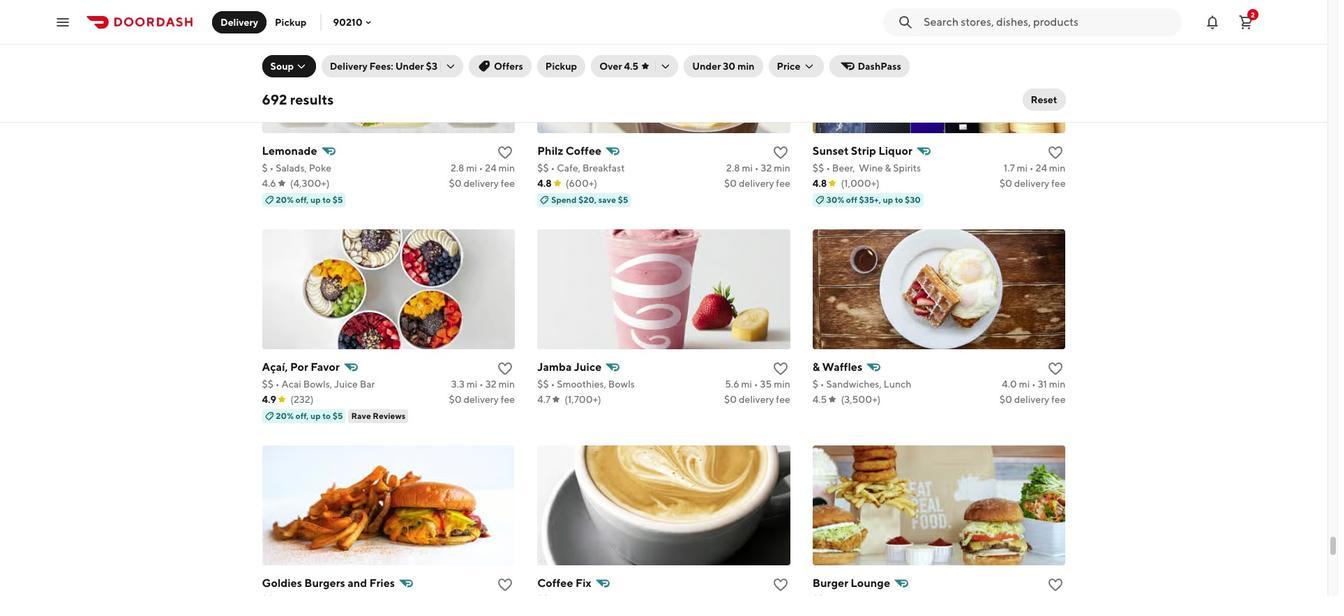 Task type: describe. For each thing, give the bounding box(es) containing it.
(232)
[[290, 394, 314, 405]]

over
[[600, 61, 622, 72]]

3.3
[[451, 379, 465, 390]]

(3,500+)
[[841, 394, 881, 405]]

min inside 'button'
[[738, 61, 755, 72]]

over 4.5
[[600, 61, 639, 72]]

rave reviews
[[351, 411, 406, 421]]

2
[[1251, 10, 1255, 18]]

açaí,
[[262, 360, 288, 374]]

sandwiches,
[[826, 379, 882, 390]]

min for açaí, por favor
[[499, 379, 515, 390]]

goldies burgers and fries link
[[262, 574, 515, 597]]

fries
[[369, 577, 395, 590]]

sunset
[[813, 144, 849, 157]]

salads,
[[276, 162, 307, 173]]

90210
[[333, 16, 363, 28]]

2.8 for philz coffee
[[726, 162, 740, 173]]

2 20% from the top
[[276, 411, 294, 421]]

4.0 mi • 31 min
[[1002, 379, 1066, 390]]

30% off $35+, up to $30
[[827, 194, 921, 205]]

1 off, from the top
[[296, 194, 309, 205]]

$3
[[426, 61, 438, 72]]

Store search: begin typing to search for stores available on DoorDash text field
[[924, 14, 1174, 30]]

reset
[[1031, 94, 1057, 105]]

delivery for & waffles
[[1014, 394, 1050, 405]]

fee for sunset strip liquor
[[1051, 178, 1066, 189]]

up right $35+,
[[883, 194, 893, 205]]

$​0 delivery fee for lemonade
[[449, 178, 515, 189]]

poke
[[309, 162, 332, 173]]

goldies
[[262, 577, 302, 590]]

min for sunset strip liquor
[[1049, 162, 1066, 173]]

$$ • acai bowls, juice bar
[[262, 379, 375, 390]]

31
[[1038, 379, 1047, 390]]

5.6 mi • 35 min
[[725, 379, 790, 390]]

acai
[[282, 379, 301, 390]]

off
[[846, 194, 857, 205]]

click to add this store to your saved list image for & waffles
[[1048, 360, 1064, 377]]

click to add this store to your saved list image for coffee fix
[[772, 577, 789, 594]]

1.7 mi • 24 min
[[1004, 162, 1066, 173]]

bowls
[[608, 379, 635, 390]]

min for & waffles
[[1049, 379, 1066, 390]]

$​0 delivery fee for jamba juice
[[724, 394, 790, 405]]

under 30 min button
[[684, 55, 763, 77]]

$$ for jamba
[[537, 379, 549, 390]]

bar
[[360, 379, 375, 390]]

2.8 mi • 24 min
[[451, 162, 515, 173]]

$$ for philz
[[537, 162, 549, 173]]

save
[[599, 194, 616, 205]]

breakfast
[[583, 162, 625, 173]]

open menu image
[[54, 14, 71, 30]]

and
[[348, 577, 367, 590]]

$$ • smoothies, bowls
[[537, 379, 635, 390]]

1 vertical spatial &
[[813, 360, 820, 374]]

$ • sandwiches, lunch
[[813, 379, 912, 390]]

(4,300+)
[[290, 178, 330, 189]]

philz coffee
[[537, 144, 602, 157]]

soup
[[270, 61, 294, 72]]

$​0 for açaí, por favor
[[449, 394, 462, 405]]

0 vertical spatial coffee
[[566, 144, 602, 157]]

spend $20, save $5
[[551, 194, 628, 205]]

click to add this store to your saved list image for açaí, por favor
[[497, 360, 514, 377]]

$​0 delivery fee for sunset strip liquor
[[1000, 178, 1066, 189]]

reviews
[[373, 411, 406, 421]]

click to add this store to your saved list image for sunset strip liquor
[[1048, 144, 1064, 161]]

1 vertical spatial 4.5
[[813, 394, 827, 405]]

philz
[[537, 144, 563, 157]]

fee for & waffles
[[1051, 394, 1066, 405]]

strip
[[851, 144, 876, 157]]

delivery for delivery fees: under $3
[[330, 61, 368, 72]]

fix
[[576, 577, 592, 590]]

pickup for pickup button to the top
[[275, 16, 307, 28]]

click to add this store to your saved list image for lemonade
[[497, 144, 514, 161]]

2.8 mi • 32 min
[[726, 162, 790, 173]]

mi for sunset strip liquor
[[1017, 162, 1028, 173]]

under 30 min
[[692, 61, 755, 72]]

dashpass
[[858, 61, 901, 72]]

liquor
[[879, 144, 913, 157]]

over 4.5 button
[[591, 55, 678, 77]]

coffee fix link
[[537, 574, 790, 597]]

jamba
[[537, 360, 572, 374]]

$​0 for sunset strip liquor
[[1000, 178, 1012, 189]]

delivery for açaí, por favor
[[464, 394, 499, 405]]

under inside 'button'
[[692, 61, 721, 72]]

burger
[[813, 577, 849, 590]]

pickup for the rightmost pickup button
[[546, 61, 577, 72]]

min for lemonade
[[499, 162, 515, 173]]

0 vertical spatial pickup button
[[267, 11, 315, 33]]

4.7
[[537, 394, 551, 405]]

4.0
[[1002, 379, 1017, 390]]

dashpass button
[[830, 55, 910, 77]]

to down (4,300+)
[[323, 194, 331, 205]]

wine
[[859, 162, 883, 173]]

mi for jamba juice
[[741, 379, 752, 390]]

90210 button
[[333, 16, 374, 28]]

up down (232) on the bottom left of page
[[310, 411, 321, 421]]

burger lounge
[[813, 577, 890, 590]]

35
[[760, 379, 772, 390]]

offers
[[494, 61, 523, 72]]

1.7
[[1004, 162, 1015, 173]]

4.9
[[262, 394, 276, 405]]

fee for lemonade
[[501, 178, 515, 189]]

price
[[777, 61, 801, 72]]

$ • salads, poke
[[262, 162, 332, 173]]

lunch
[[884, 379, 912, 390]]

3.3 mi • 32 min
[[451, 379, 515, 390]]



Task type: locate. For each thing, give the bounding box(es) containing it.
0 vertical spatial delivery
[[220, 16, 258, 28]]

1 under from the left
[[395, 61, 424, 72]]

32 for açaí, por favor
[[485, 379, 497, 390]]

min right 3.3
[[499, 379, 515, 390]]

delivery
[[464, 178, 499, 189], [739, 178, 774, 189], [1014, 178, 1050, 189], [464, 394, 499, 405], [739, 394, 774, 405], [1014, 394, 1050, 405]]

(1,700+)
[[565, 394, 601, 405]]

$​0 delivery fee for açaí, por favor
[[449, 394, 515, 405]]

4.8 up 30%
[[813, 178, 827, 189]]

24 for sunset strip liquor
[[1036, 162, 1047, 173]]

1 2.8 from the left
[[451, 162, 464, 173]]

692
[[262, 91, 287, 107]]

0 horizontal spatial delivery
[[220, 16, 258, 28]]

$$ • cafe, breakfast
[[537, 162, 625, 173]]

0 horizontal spatial 4.8
[[537, 178, 552, 189]]

$​0 delivery fee for philz coffee
[[724, 178, 790, 189]]

& left waffles
[[813, 360, 820, 374]]

juice up $$ • smoothies, bowls
[[574, 360, 602, 374]]

0 vertical spatial 20%
[[276, 194, 294, 205]]

30%
[[827, 194, 844, 205]]

2.8 for lemonade
[[451, 162, 464, 173]]

pickup button
[[267, 11, 315, 33], [537, 55, 586, 77]]

0 horizontal spatial 24
[[485, 162, 497, 173]]

1 horizontal spatial $
[[813, 379, 818, 390]]

0 vertical spatial 32
[[761, 162, 772, 173]]

$$ down philz
[[537, 162, 549, 173]]

burger lounge link
[[813, 574, 1066, 597]]

coffee up $$ • cafe, breakfast
[[566, 144, 602, 157]]

min right 35
[[774, 379, 790, 390]]

0 horizontal spatial 32
[[485, 379, 497, 390]]

to
[[323, 194, 331, 205], [895, 194, 903, 205], [323, 411, 331, 421]]

20% off, up to $5 down (4,300+)
[[276, 194, 343, 205]]

0 vertical spatial off,
[[296, 194, 309, 205]]

1 horizontal spatial 2.8
[[726, 162, 740, 173]]

soup button
[[262, 55, 316, 77]]

1 20% off, up to $5 from the top
[[276, 194, 343, 205]]

0 horizontal spatial 4.5
[[624, 61, 639, 72]]

1 horizontal spatial &
[[885, 162, 891, 173]]

$​0 delivery fee down 4.0 mi • 31 min
[[1000, 394, 1066, 405]]

$​0 down 2.8 mi • 24 min
[[449, 178, 462, 189]]

delivery down 5.6 mi • 35 min
[[739, 394, 774, 405]]

delivery
[[220, 16, 258, 28], [330, 61, 368, 72]]

1 vertical spatial coffee
[[537, 577, 573, 590]]

2 4.8 from the left
[[813, 178, 827, 189]]

692 results
[[262, 91, 334, 107]]

fees:
[[370, 61, 393, 72]]

1 vertical spatial off,
[[296, 411, 309, 421]]

0 vertical spatial $
[[262, 162, 268, 173]]

click to add this store to your saved list image up 2.8 mi • 32 min
[[772, 144, 789, 161]]

4.6
[[262, 178, 276, 189]]

0 vertical spatial juice
[[574, 360, 602, 374]]

min left beer,
[[774, 162, 790, 173]]

delivery for delivery
[[220, 16, 258, 28]]

juice left bar at the left
[[334, 379, 358, 390]]

4.8 up spend
[[537, 178, 552, 189]]

$ for & waffles
[[813, 379, 818, 390]]

delivery for lemonade
[[464, 178, 499, 189]]

delivery for sunset strip liquor
[[1014, 178, 1050, 189]]

spend
[[551, 194, 577, 205]]

smoothies,
[[557, 379, 606, 390]]

waffles
[[822, 360, 863, 374]]

$
[[262, 162, 268, 173], [813, 379, 818, 390]]

$​0 delivery fee down 5.6 mi • 35 min
[[724, 394, 790, 405]]

under
[[395, 61, 424, 72], [692, 61, 721, 72]]

0 horizontal spatial &
[[813, 360, 820, 374]]

min for philz coffee
[[774, 162, 790, 173]]

delivery down 2.8 mi • 32 min
[[739, 178, 774, 189]]

click to add this store to your saved list image for burger lounge
[[1048, 577, 1064, 594]]

4.5 right over
[[624, 61, 639, 72]]

1 24 from the left
[[485, 162, 497, 173]]

mi
[[466, 162, 477, 173], [742, 162, 753, 173], [1017, 162, 1028, 173], [467, 379, 477, 390], [741, 379, 752, 390], [1019, 379, 1030, 390]]

1 vertical spatial 20% off, up to $5
[[276, 411, 343, 421]]

30
[[723, 61, 736, 72]]

4.8 for sunset strip liquor
[[813, 178, 827, 189]]

under left 30
[[692, 61, 721, 72]]

$30
[[905, 194, 921, 205]]

coffee left fix
[[537, 577, 573, 590]]

1 horizontal spatial pickup button
[[537, 55, 586, 77]]

$ down & waffles
[[813, 379, 818, 390]]

spirits
[[893, 162, 921, 173]]

$$ • beer,  wine & spirits
[[813, 162, 921, 173]]

pickup button up soup button
[[267, 11, 315, 33]]

4.5 inside button
[[624, 61, 639, 72]]

lounge
[[851, 577, 890, 590]]

20% down '4.6'
[[276, 194, 294, 205]]

delivery down 4.0 mi • 31 min
[[1014, 394, 1050, 405]]

$​0 delivery fee down 2.8 mi • 24 min
[[449, 178, 515, 189]]

fee down 5.6 mi • 35 min
[[776, 394, 790, 405]]

jamba juice
[[537, 360, 602, 374]]

price button
[[769, 55, 824, 77]]

pickup
[[275, 16, 307, 28], [546, 61, 577, 72]]

mi for & waffles
[[1019, 379, 1030, 390]]

fee down 1.7 mi • 24 min
[[1051, 178, 1066, 189]]

4.5
[[624, 61, 639, 72], [813, 394, 827, 405]]

pickup up soup button
[[275, 16, 307, 28]]

& right wine
[[885, 162, 891, 173]]

$35+,
[[859, 194, 881, 205]]

0 vertical spatial &
[[885, 162, 891, 173]]

coffee
[[566, 144, 602, 157], [537, 577, 573, 590]]

$​0 down 5.6
[[724, 394, 737, 405]]

up down (4,300+)
[[310, 194, 321, 205]]

0 horizontal spatial 2.8
[[451, 162, 464, 173]]

off, down (232) on the bottom left of page
[[296, 411, 309, 421]]

1 horizontal spatial 4.8
[[813, 178, 827, 189]]

off,
[[296, 194, 309, 205], [296, 411, 309, 421]]

$5
[[333, 194, 343, 205], [618, 194, 628, 205], [333, 411, 343, 421]]

reset button
[[1023, 89, 1066, 111]]

0 vertical spatial 4.5
[[624, 61, 639, 72]]

fee down 2.8 mi • 32 min
[[776, 178, 790, 189]]

mi for açaí, por favor
[[467, 379, 477, 390]]

1 4.8 from the left
[[537, 178, 552, 189]]

1 vertical spatial juice
[[334, 379, 358, 390]]

coffee inside coffee fix link
[[537, 577, 573, 590]]

1 vertical spatial 20%
[[276, 411, 294, 421]]

goldies burgers and fries
[[262, 577, 395, 590]]

0 vertical spatial 20% off, up to $5
[[276, 194, 343, 205]]

1 horizontal spatial 32
[[761, 162, 772, 173]]

& waffles
[[813, 360, 863, 374]]

$ for lemonade
[[262, 162, 268, 173]]

fee for philz coffee
[[776, 178, 790, 189]]

min right 1.7
[[1049, 162, 1066, 173]]

to down $$ • acai bowls, juice bar
[[323, 411, 331, 421]]

delivery inside button
[[220, 16, 258, 28]]

1 vertical spatial delivery
[[330, 61, 368, 72]]

1 20% from the top
[[276, 194, 294, 205]]

fee down 4.0 mi • 31 min
[[1051, 394, 1066, 405]]

click to add this store to your saved list image
[[497, 144, 514, 161], [497, 360, 514, 377], [497, 577, 514, 594], [1048, 577, 1064, 594]]

1 horizontal spatial under
[[692, 61, 721, 72]]

$​0 for & waffles
[[1000, 394, 1012, 405]]

$$ for sunset
[[813, 162, 824, 173]]

2 24 from the left
[[1036, 162, 1047, 173]]

$​0 for lemonade
[[449, 178, 462, 189]]

click to add this store to your saved list image up 4.0 mi • 31 min
[[1048, 360, 1064, 377]]

delivery button
[[212, 11, 267, 33]]

2.8
[[451, 162, 464, 173], [726, 162, 740, 173]]

fee for açaí, por favor
[[501, 394, 515, 405]]

•
[[270, 162, 274, 173], [479, 162, 483, 173], [551, 162, 555, 173], [755, 162, 759, 173], [826, 162, 830, 173], [1030, 162, 1034, 173], [275, 379, 280, 390], [479, 379, 484, 390], [551, 379, 555, 390], [754, 379, 758, 390], [820, 379, 825, 390], [1032, 379, 1036, 390]]

click to add this store to your saved list image for goldies burgers and fries
[[497, 577, 514, 594]]

4.5 down & waffles
[[813, 394, 827, 405]]

$​0 down 3.3
[[449, 394, 462, 405]]

to left $30
[[895, 194, 903, 205]]

min for jamba juice
[[774, 379, 790, 390]]

lemonade
[[262, 144, 317, 157]]

burgers
[[304, 577, 345, 590]]

1 horizontal spatial delivery
[[330, 61, 368, 72]]

(1,000+)
[[841, 178, 880, 189]]

fee
[[501, 178, 515, 189], [776, 178, 790, 189], [1051, 178, 1066, 189], [501, 394, 515, 405], [776, 394, 790, 405], [1051, 394, 1066, 405]]

click to add this store to your saved list image for philz coffee
[[772, 144, 789, 161]]

fee down 3.3 mi • 32 min
[[501, 394, 515, 405]]

delivery down 3.3 mi • 32 min
[[464, 394, 499, 405]]

20% off, up to $5
[[276, 194, 343, 205], [276, 411, 343, 421]]

min right 31
[[1049, 379, 1066, 390]]

4.8
[[537, 178, 552, 189], [813, 178, 827, 189]]

pickup button left over
[[537, 55, 586, 77]]

delivery fees: under $3
[[330, 61, 438, 72]]

1 vertical spatial $
[[813, 379, 818, 390]]

juice
[[574, 360, 602, 374], [334, 379, 358, 390]]

2 2.8 from the left
[[726, 162, 740, 173]]

under left $3
[[395, 61, 424, 72]]

$$ up the '4.9'
[[262, 379, 274, 390]]

$$ for açaí,
[[262, 379, 274, 390]]

favor
[[311, 360, 340, 374]]

24
[[485, 162, 497, 173], [1036, 162, 1047, 173]]

fee for jamba juice
[[776, 394, 790, 405]]

1 vertical spatial pickup
[[546, 61, 577, 72]]

$​0 delivery fee for & waffles
[[1000, 394, 1066, 405]]

1 vertical spatial pickup button
[[537, 55, 586, 77]]

$​0
[[449, 178, 462, 189], [724, 178, 737, 189], [1000, 178, 1012, 189], [449, 394, 462, 405], [724, 394, 737, 405], [1000, 394, 1012, 405]]

3 items, open order cart image
[[1238, 14, 1255, 30]]

0 horizontal spatial under
[[395, 61, 424, 72]]

0 horizontal spatial pickup
[[275, 16, 307, 28]]

mi for philz coffee
[[742, 162, 753, 173]]

2 button
[[1232, 8, 1260, 36]]

delivery down 2.8 mi • 24 min
[[464, 178, 499, 189]]

click to add this store to your saved list image
[[772, 144, 789, 161], [1048, 144, 1064, 161], [772, 360, 789, 377], [1048, 360, 1064, 377], [772, 577, 789, 594]]

$​0 delivery fee down 3.3 mi • 32 min
[[449, 394, 515, 405]]

1 horizontal spatial 4.5
[[813, 394, 827, 405]]

2 under from the left
[[692, 61, 721, 72]]

$$ down sunset
[[813, 162, 824, 173]]

$​0 down 1.7
[[1000, 178, 1012, 189]]

1 horizontal spatial 24
[[1036, 162, 1047, 173]]

32 for philz coffee
[[761, 162, 772, 173]]

0 horizontal spatial pickup button
[[267, 11, 315, 33]]

click to add this store to your saved list image up 5.6 mi • 35 min
[[772, 360, 789, 377]]

$ up '4.6'
[[262, 162, 268, 173]]

$​0 down 4.0
[[1000, 394, 1012, 405]]

$​0 delivery fee
[[449, 178, 515, 189], [724, 178, 790, 189], [1000, 178, 1066, 189], [449, 394, 515, 405], [724, 394, 790, 405], [1000, 394, 1066, 405]]

cafe,
[[557, 162, 581, 173]]

0 vertical spatial pickup
[[275, 16, 307, 28]]

$20,
[[579, 194, 597, 205]]

pickup left over
[[546, 61, 577, 72]]

20%
[[276, 194, 294, 205], [276, 411, 294, 421]]

&
[[885, 162, 891, 173], [813, 360, 820, 374]]

5.6
[[725, 379, 739, 390]]

$​0 delivery fee down 1.7 mi • 24 min
[[1000, 178, 1066, 189]]

delivery for philz coffee
[[739, 178, 774, 189]]

20% off, up to $5 down (232) on the bottom left of page
[[276, 411, 343, 421]]

delivery for jamba juice
[[739, 394, 774, 405]]

click to add this store to your saved list image up 1.7 mi • 24 min
[[1048, 144, 1064, 161]]

$​0 for philz coffee
[[724, 178, 737, 189]]

min right 30
[[738, 61, 755, 72]]

offers button
[[469, 55, 532, 77]]

2 off, from the top
[[296, 411, 309, 421]]

$​0 delivery fee down 2.8 mi • 32 min
[[724, 178, 790, 189]]

results
[[290, 91, 334, 107]]

1 vertical spatial 32
[[485, 379, 497, 390]]

20% down the '4.9'
[[276, 411, 294, 421]]

$​0 down 2.8 mi • 32 min
[[724, 178, 737, 189]]

0 horizontal spatial juice
[[334, 379, 358, 390]]

4.8 for philz coffee
[[537, 178, 552, 189]]

sunset strip liquor
[[813, 144, 913, 157]]

açaí, por favor
[[262, 360, 340, 374]]

1 horizontal spatial juice
[[574, 360, 602, 374]]

fee down 2.8 mi • 24 min
[[501, 178, 515, 189]]

mi for lemonade
[[466, 162, 477, 173]]

off, down (4,300+)
[[296, 194, 309, 205]]

delivery down 1.7 mi • 24 min
[[1014, 178, 1050, 189]]

0 horizontal spatial $
[[262, 162, 268, 173]]

$​0 for jamba juice
[[724, 394, 737, 405]]

2 20% off, up to $5 from the top
[[276, 411, 343, 421]]

$$ up 4.7 at left
[[537, 379, 549, 390]]

notification bell image
[[1204, 14, 1221, 30]]

click to add this store to your saved list image for jamba juice
[[772, 360, 789, 377]]

24 for lemonade
[[485, 162, 497, 173]]

bowls,
[[303, 379, 332, 390]]

min left cafe,
[[499, 162, 515, 173]]

click to add this store to your saved list image left the burger on the right bottom of page
[[772, 577, 789, 594]]

coffee fix
[[537, 577, 592, 590]]

1 horizontal spatial pickup
[[546, 61, 577, 72]]



Task type: vqa. For each thing, say whether or not it's contained in the screenshot.
2.9 mi • 29 min's "29"
no



